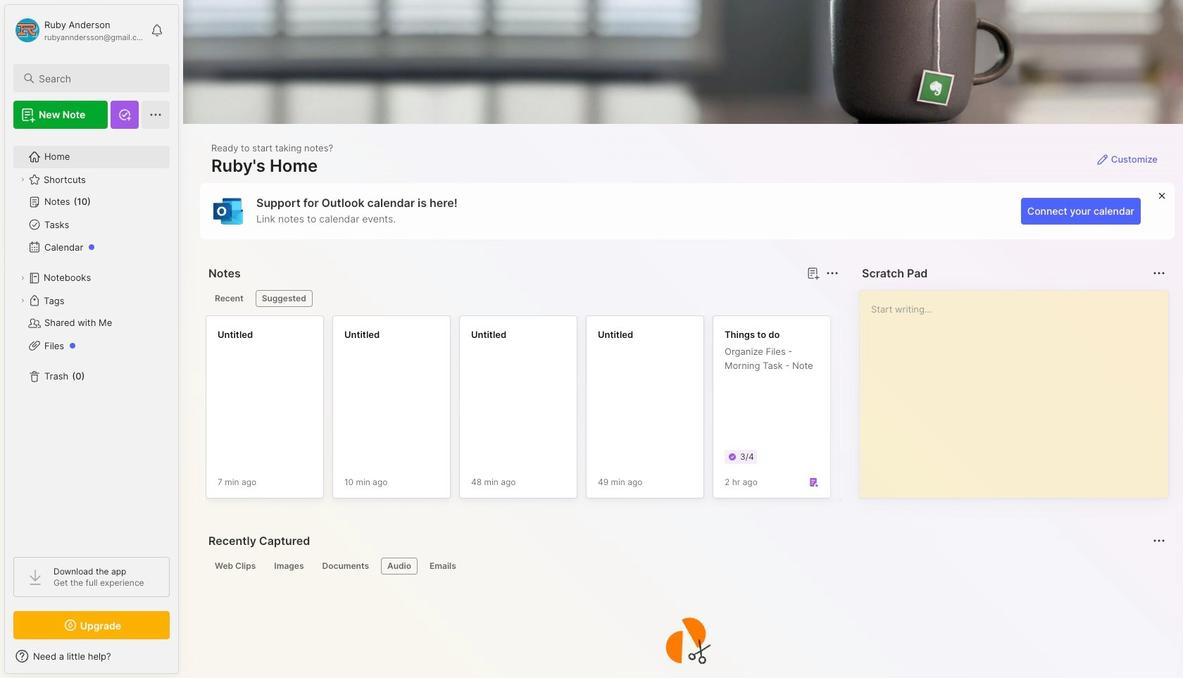Task type: locate. For each thing, give the bounding box(es) containing it.
None search field
[[39, 70, 157, 87]]

tree inside 'main' element
[[5, 137, 178, 544]]

main element
[[0, 0, 183, 678]]

More actions field
[[822, 263, 842, 283]]

1 vertical spatial tab list
[[208, 558, 1163, 575]]

0 vertical spatial tab list
[[208, 290, 837, 307]]

Account field
[[13, 16, 144, 44]]

Search text field
[[39, 72, 157, 85]]

2 tab list from the top
[[208, 558, 1163, 575]]

row group
[[206, 315, 1183, 507]]

1 tab list from the top
[[208, 290, 837, 307]]

expand notebooks image
[[18, 274, 27, 282]]

click to collapse image
[[178, 652, 188, 669]]

more actions image
[[824, 265, 841, 282]]

tab
[[208, 290, 250, 307], [255, 290, 312, 307], [208, 558, 262, 575], [268, 558, 310, 575], [316, 558, 375, 575], [381, 558, 418, 575], [423, 558, 462, 575]]

tree
[[5, 137, 178, 544]]

tab list
[[208, 290, 837, 307], [208, 558, 1163, 575]]

Start writing… text field
[[871, 291, 1168, 487]]



Task type: describe. For each thing, give the bounding box(es) containing it.
WHAT'S NEW field
[[5, 645, 178, 668]]

expand tags image
[[18, 296, 27, 305]]

none search field inside 'main' element
[[39, 70, 157, 87]]



Task type: vqa. For each thing, say whether or not it's contained in the screenshot.
font size Image
no



